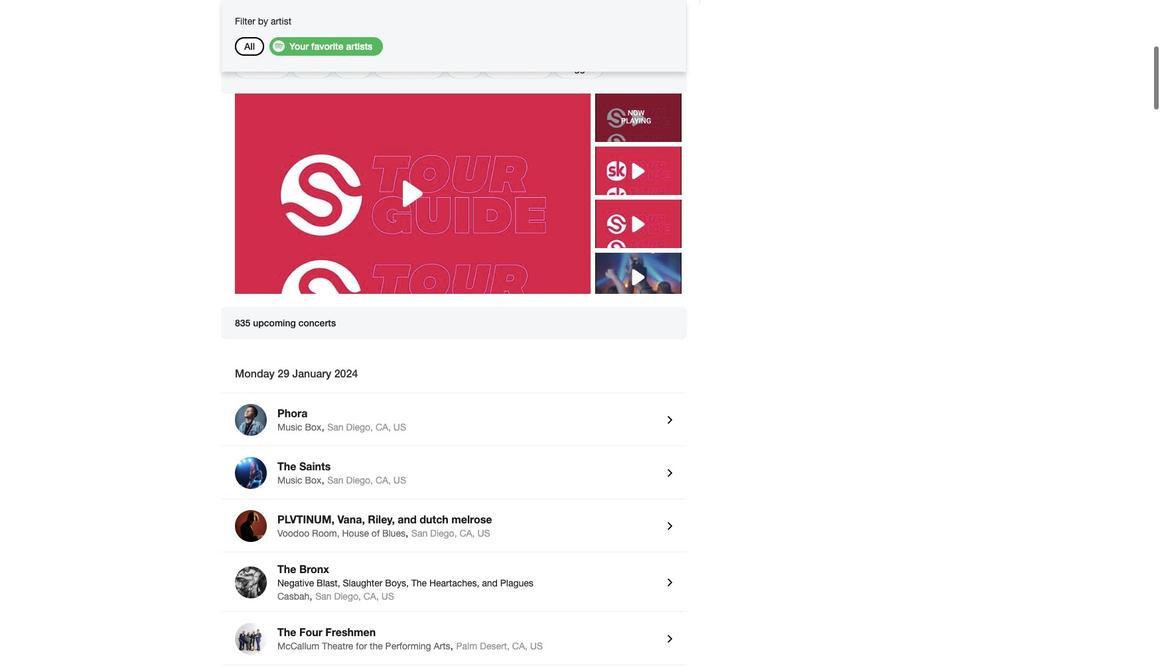 Task type: locate. For each thing, give the bounding box(es) containing it.
us inside the saints music box , san diego, ca, us
[[394, 475, 406, 485]]

mccallum
[[277, 641, 319, 651]]

and right riley,
[[398, 512, 417, 525]]

bronx
[[299, 562, 329, 575]]

music down phora
[[277, 422, 302, 432]]

box
[[305, 422, 322, 432], [305, 475, 322, 485]]

diego, inside phora music box , san diego, ca, us
[[346, 422, 373, 432]]

your favorite artists
[[289, 40, 373, 52]]

classical
[[243, 62, 282, 73]]

blues right of
[[382, 528, 406, 538]]

by for genre
[[258, 8, 268, 19]]

blues
[[412, 62, 436, 73], [382, 528, 406, 538]]

ca, up the saints music box , san diego, ca, us
[[376, 422, 391, 432]]

the inside the saints music box , san diego, ca, us
[[277, 459, 296, 472]]

jazz
[[455, 62, 474, 73]]

by left the genre
[[258, 8, 268, 19]]

mccallum theatre for the performing arts link
[[277, 641, 450, 651]]

, down negative
[[310, 589, 312, 601]]

performing
[[385, 641, 431, 651]]

1 by from the top
[[258, 8, 268, 19]]

2 filter from the top
[[235, 16, 255, 27]]

all link up the "classical" link
[[244, 40, 255, 52]]

ca,
[[376, 422, 391, 432], [376, 475, 391, 485], [460, 528, 475, 538], [364, 591, 379, 601], [512, 641, 528, 651]]

all up the "classical" link
[[244, 40, 255, 52]]

rock link
[[275, 33, 297, 44]]

all
[[244, 33, 255, 44], [244, 40, 255, 52]]

diego, up vana, on the left of the page
[[346, 475, 373, 485]]

the four freshmen live image
[[235, 623, 267, 655]]

box down the saints
[[305, 475, 322, 485]]

1 box from the top
[[305, 422, 322, 432]]

, up the saints
[[322, 420, 325, 432]]

, down the saints
[[322, 473, 325, 485]]

palm
[[456, 641, 477, 651]]

music box link down phora
[[277, 422, 322, 432]]

plvtinum, vana, riley, and dutch melrose link
[[277, 512, 657, 527]]

san up the saints
[[327, 422, 344, 432]]

1 music from the top
[[277, 422, 302, 432]]

all down filter by artist
[[244, 33, 255, 44]]

the bronx negative blast, slaughter boys, the heartaches, and plagues casbah , san diego, ca, us
[[277, 562, 534, 601]]

metal
[[300, 62, 324, 73]]

music
[[277, 422, 302, 432], [277, 475, 302, 485]]

ca, inside the four freshmen mccallum theatre for the performing arts , palm desert, ca, us
[[512, 641, 528, 651]]

the bronx live image
[[235, 566, 267, 598]]

2024
[[334, 366, 358, 379]]

genre
[[271, 8, 294, 19]]

ca, inside the saints music box , san diego, ca, us
[[376, 475, 391, 485]]

0 vertical spatial music
[[277, 422, 302, 432]]

plvtinum,
[[277, 512, 335, 525]]

, inside plvtinum, vana, riley, and dutch melrose voodoo room, house of blues , san diego, ca, us
[[406, 526, 409, 538]]

&
[[403, 62, 409, 73], [516, 62, 522, 73]]

diego, up the saints music box , san diego, ca, us
[[346, 422, 373, 432]]

the saints link
[[277, 459, 657, 474]]

diego, inside the saints music box , san diego, ca, us
[[346, 475, 373, 485]]

, inside the saints music box , san diego, ca, us
[[322, 473, 325, 485]]

funk & soul link
[[493, 62, 544, 73]]

by left "artist"
[[258, 16, 268, 27]]

san
[[327, 422, 344, 432], [327, 475, 344, 485], [411, 528, 428, 538], [315, 591, 332, 601]]

negative
[[277, 578, 314, 588]]

casbah
[[277, 591, 310, 601]]

1 vertical spatial music
[[277, 475, 302, 485]]

the up mccallum
[[277, 625, 296, 638]]

,
[[322, 420, 325, 432], [322, 473, 325, 485], [406, 526, 409, 538], [310, 589, 312, 601], [450, 639, 453, 651]]

, inside the four freshmen mccallum theatre for the performing arts , palm desert, ca, us
[[450, 639, 453, 651]]

0 vertical spatial music box link
[[277, 422, 322, 432]]

and left plagues
[[482, 578, 498, 588]]

phora music box , san diego, ca, us
[[277, 406, 406, 432]]

house
[[342, 528, 369, 538]]

heartaches,
[[429, 578, 480, 588]]

, right of
[[406, 526, 409, 538]]

folk
[[382, 62, 401, 73]]

metal link
[[300, 62, 324, 73]]

0 horizontal spatial &
[[403, 62, 409, 73]]

blues inside plvtinum, vana, riley, and dutch melrose voodoo room, house of blues , san diego, ca, us
[[382, 528, 406, 538]]

filter for filter by artist
[[235, 16, 255, 27]]

1 all from the top
[[244, 33, 255, 44]]

835 upcoming concerts
[[235, 317, 336, 328]]

diego, down slaughter
[[334, 591, 361, 601]]

& right folk
[[403, 62, 409, 73]]

by
[[258, 8, 268, 19], [258, 16, 268, 27]]

and
[[398, 512, 417, 525], [482, 578, 498, 588]]

29
[[278, 366, 290, 379]]

0 vertical spatial and
[[398, 512, 417, 525]]

san down dutch
[[411, 528, 428, 538]]

classical link
[[243, 62, 282, 73]]

pop link
[[370, 33, 388, 44]]

1 & from the left
[[403, 62, 409, 73]]

reggae link
[[563, 62, 596, 73]]

music box link
[[277, 422, 322, 432], [277, 475, 322, 485]]

diego, down dutch
[[430, 528, 457, 538]]

filter by genre
[[235, 8, 294, 19]]

ca, up riley,
[[376, 475, 391, 485]]

all link
[[244, 33, 255, 44], [244, 40, 255, 52]]

1 filter from the top
[[235, 8, 255, 19]]

monday 29 january 2024
[[235, 366, 358, 379]]

2 all link from the top
[[244, 40, 255, 52]]

music inside the saints music box , san diego, ca, us
[[277, 475, 302, 485]]

2 music from the top
[[277, 475, 302, 485]]

1 music box link from the top
[[277, 422, 322, 432]]

1 vertical spatial blues
[[382, 528, 406, 538]]

san down the blast,
[[315, 591, 332, 601]]

1 horizontal spatial and
[[482, 578, 498, 588]]

plagues
[[500, 578, 534, 588]]

1 vertical spatial and
[[482, 578, 498, 588]]

pop
[[370, 33, 388, 44]]

by for artist
[[258, 16, 268, 27]]

music down the saints
[[277, 475, 302, 485]]

1 vertical spatial music box link
[[277, 475, 322, 485]]

filter
[[235, 8, 255, 19], [235, 16, 255, 27]]

1 all link from the top
[[244, 33, 255, 44]]

us inside plvtinum, vana, riley, and dutch melrose voodoo room, house of blues , san diego, ca, us
[[478, 528, 490, 538]]

saints
[[299, 459, 331, 472]]

artists
[[346, 40, 373, 52]]

all link for filter by artist
[[244, 40, 255, 52]]

music box link down the saints
[[277, 475, 322, 485]]

2 by from the top
[[258, 16, 268, 27]]

2 & from the left
[[516, 62, 522, 73]]

, left palm
[[450, 639, 453, 651]]

folk & blues
[[382, 62, 436, 73]]

the up negative
[[277, 562, 296, 575]]

box inside the saints music box , san diego, ca, us
[[305, 475, 322, 485]]

monday
[[235, 366, 275, 379]]

san inside the saints music box , san diego, ca, us
[[327, 475, 344, 485]]

box down phora
[[305, 422, 322, 432]]

soul
[[525, 62, 544, 73]]

0 vertical spatial box
[[305, 422, 322, 432]]

for
[[356, 641, 367, 651]]

casbah link
[[277, 591, 310, 601]]

2 all from the top
[[244, 40, 255, 52]]

1 horizontal spatial &
[[516, 62, 522, 73]]

us
[[394, 422, 406, 432], [394, 475, 406, 485], [478, 528, 490, 538], [382, 591, 394, 601], [530, 641, 543, 651]]

1 horizontal spatial blues
[[412, 62, 436, 73]]

voodoo
[[277, 528, 310, 538]]

san inside plvtinum, vana, riley, and dutch melrose voodoo room, house of blues , san diego, ca, us
[[411, 528, 428, 538]]

the
[[277, 459, 296, 472], [277, 562, 296, 575], [411, 578, 427, 588], [277, 625, 296, 638]]

the inside the four freshmen mccallum theatre for the performing arts , palm desert, ca, us
[[277, 625, 296, 638]]

san down the saints
[[327, 475, 344, 485]]

latin
[[343, 62, 364, 73]]

& left soul at the top of the page
[[516, 62, 522, 73]]

0 horizontal spatial blues
[[382, 528, 406, 538]]

the for freshmen
[[277, 625, 296, 638]]

ca, down "plvtinum, vana, riley, and dutch melrose" link
[[460, 528, 475, 538]]

all link down filter by artist
[[244, 33, 255, 44]]

freshmen
[[325, 625, 376, 638]]

diego,
[[346, 422, 373, 432], [346, 475, 373, 485], [430, 528, 457, 538], [334, 591, 361, 601]]

comedy link
[[316, 33, 352, 44]]

san inside phora music box , san diego, ca, us
[[327, 422, 344, 432]]

2 music box link from the top
[[277, 475, 322, 485]]

comedy
[[316, 33, 352, 44]]

january
[[292, 366, 331, 379]]

0 horizontal spatial and
[[398, 512, 417, 525]]

1 vertical spatial box
[[305, 475, 322, 485]]

the right boys,
[[411, 578, 427, 588]]

diego, inside plvtinum, vana, riley, and dutch melrose voodoo room, house of blues , san diego, ca, us
[[430, 528, 457, 538]]

835
[[235, 317, 251, 328]]

the left the saints
[[277, 459, 296, 472]]

ca, right desert, at the left bottom of page
[[512, 641, 528, 651]]

blues right folk
[[412, 62, 436, 73]]

2 box from the top
[[305, 475, 322, 485]]

ca, down slaughter
[[364, 591, 379, 601]]



Task type: vqa. For each thing, say whether or not it's contained in the screenshot.
topmost Box
yes



Task type: describe. For each thing, give the bounding box(es) containing it.
us inside the four freshmen mccallum theatre for the performing arts , palm desert, ca, us
[[530, 641, 543, 651]]

funk & soul
[[493, 62, 544, 73]]

diego, inside the bronx negative blast, slaughter boys, the heartaches, and plagues casbah , san diego, ca, us
[[334, 591, 361, 601]]

us inside the bronx negative blast, slaughter boys, the heartaches, and plagues casbah , san diego, ca, us
[[382, 591, 394, 601]]

your
[[289, 40, 309, 52]]

plvtinum, vana, riley, and dutch melrose voodoo room, house of blues , san diego, ca, us
[[277, 512, 492, 538]]

music inside phora music box , san diego, ca, us
[[277, 422, 302, 432]]

theatre
[[322, 641, 353, 651]]

, inside phora music box , san diego, ca, us
[[322, 420, 325, 432]]

concerts
[[299, 317, 336, 328]]

melrose
[[452, 512, 492, 525]]

favorite
[[311, 40, 344, 52]]

& for funk
[[516, 62, 522, 73]]

of
[[372, 528, 380, 538]]

rock
[[275, 33, 297, 44]]

room,
[[312, 528, 340, 538]]

& for folk
[[403, 62, 409, 73]]

and inside the bronx negative blast, slaughter boys, the heartaches, and plagues casbah , san diego, ca, us
[[482, 578, 498, 588]]

and inside plvtinum, vana, riley, and dutch melrose voodoo room, house of blues , san diego, ca, us
[[398, 512, 417, 525]]

the four freshmen link
[[277, 625, 657, 640]]

the
[[370, 641, 383, 651]]

folk & blues link
[[382, 62, 436, 73]]

the saints music box , san diego, ca, us
[[277, 459, 406, 485]]

artist
[[271, 16, 291, 27]]

phora link
[[277, 406, 657, 421]]

dutch
[[420, 512, 449, 525]]

boys,
[[385, 578, 409, 588]]

filter by artist
[[235, 16, 291, 27]]

the four freshmen mccallum theatre for the performing arts , palm desert, ca, us
[[277, 625, 543, 651]]

0 vertical spatial blues
[[412, 62, 436, 73]]

ca, inside plvtinum, vana, riley, and dutch melrose voodoo room, house of blues , san diego, ca, us
[[460, 528, 475, 538]]

upcoming
[[253, 317, 296, 328]]

your favorite artists button
[[270, 37, 383, 56]]

music box link for music
[[277, 422, 322, 432]]

latin link
[[343, 62, 364, 73]]

vana,
[[337, 512, 365, 525]]

jazz link
[[455, 62, 474, 73]]

box inside phora music box , san diego, ca, us
[[305, 422, 322, 432]]

reggae
[[563, 62, 596, 73]]

the saints live image
[[235, 457, 267, 489]]

all for filter by artist
[[244, 40, 255, 52]]

funk
[[493, 62, 514, 73]]

blast,
[[317, 578, 340, 588]]

music box link for saints
[[277, 475, 322, 485]]

desert,
[[480, 641, 510, 651]]

phora
[[277, 406, 308, 419]]

us inside phora music box , san diego, ca, us
[[394, 422, 406, 432]]

san inside the bronx negative blast, slaughter boys, the heartaches, and plagues casbah , san diego, ca, us
[[315, 591, 332, 601]]

arts
[[434, 641, 450, 651]]

all for filter by genre
[[244, 33, 255, 44]]

four
[[299, 625, 323, 638]]

ca, inside the bronx negative blast, slaughter boys, the heartaches, and plagues casbah , san diego, ca, us
[[364, 591, 379, 601]]

ca, inside phora music box , san diego, ca, us
[[376, 422, 391, 432]]

the for negative
[[277, 562, 296, 575]]

phora live image
[[235, 404, 267, 435]]

voodoo room, house of blues link
[[277, 528, 406, 538]]

, inside the bronx negative blast, slaughter boys, the heartaches, and plagues casbah , san diego, ca, us
[[310, 589, 312, 601]]

all link for filter by genre
[[244, 33, 255, 44]]

filter for filter by genre
[[235, 8, 255, 19]]

slaughter
[[343, 578, 383, 588]]

plvtinum live image
[[235, 510, 267, 542]]

riley,
[[368, 512, 395, 525]]

the for music
[[277, 459, 296, 472]]



